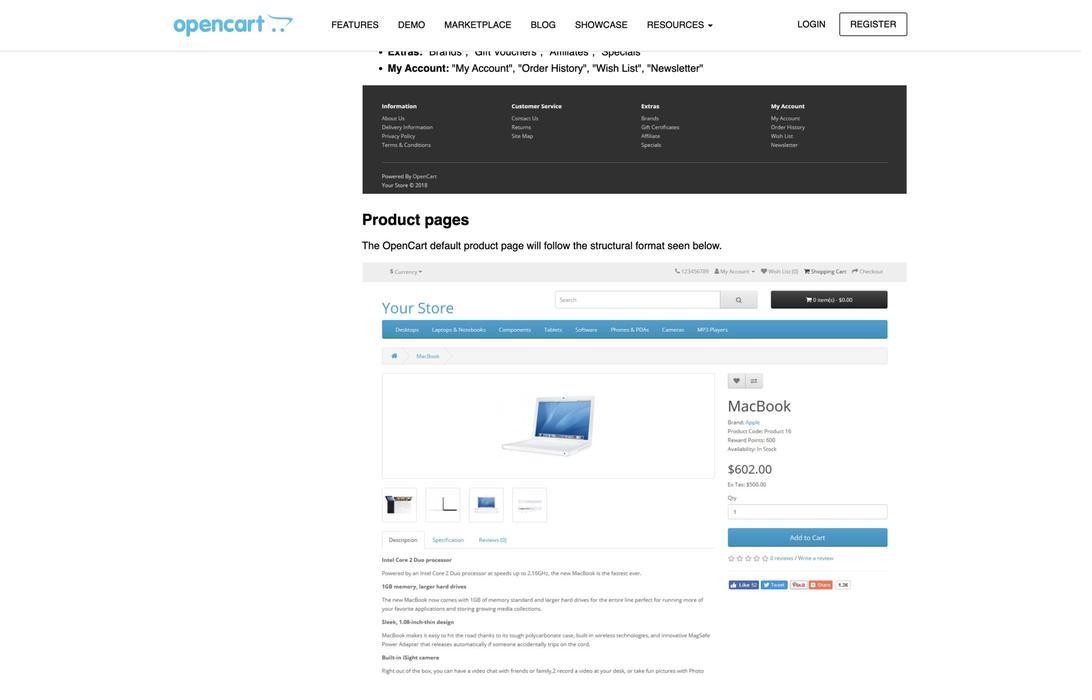 Task type: locate. For each thing, give the bounding box(es) containing it.
features link
[[322, 14, 389, 36]]

list",
[[622, 62, 645, 74]]

structural
[[591, 240, 633, 251]]

resources link
[[638, 14, 723, 36]]

blog
[[531, 20, 556, 30]]

my
[[388, 62, 402, 74]]

the
[[574, 240, 588, 251]]

"gift
[[472, 46, 491, 58]]

format
[[636, 240, 665, 251]]

showcase link
[[566, 14, 638, 36]]

account:
[[405, 62, 449, 74]]

login link
[[787, 13, 837, 36]]

"my
[[452, 62, 470, 74]]

product
[[464, 240, 499, 251]]

"privacy
[[611, 13, 649, 25]]

"wish
[[593, 62, 620, 74]]

blog link
[[522, 14, 566, 36]]

follow
[[544, 240, 571, 251]]

marketplace link
[[435, 14, 522, 36]]

conditions"
[[733, 13, 785, 25]]

login
[[798, 19, 826, 29]]

"brands",
[[426, 46, 469, 58]]

"order
[[519, 62, 549, 74]]

information",
[[550, 13, 608, 25]]

front - official product page image
[[362, 262, 908, 676]]

will
[[527, 240, 542, 251]]

register link
[[840, 13, 908, 36]]

product pages
[[362, 211, 470, 229]]

the
[[362, 240, 380, 251]]

account",
[[472, 62, 516, 74]]

product
[[362, 211, 421, 229]]

page
[[501, 240, 524, 251]]

"delivery
[[506, 13, 547, 25]]

showcase
[[576, 20, 628, 30]]

opencart
[[383, 240, 428, 251]]



Task type: vqa. For each thing, say whether or not it's contained in the screenshot.
from
no



Task type: describe. For each thing, give the bounding box(es) containing it.
vouchers",
[[494, 46, 544, 58]]

the opencart default product page will follow the structural format seen below.
[[362, 240, 723, 251]]

us",
[[484, 13, 504, 25]]

pages
[[425, 211, 470, 229]]

resources
[[648, 20, 707, 30]]

"terms
[[688, 13, 720, 25]]

marketplace
[[445, 20, 512, 30]]

front - official footer image
[[362, 85, 908, 195]]

extras:
[[388, 46, 423, 58]]

extras: "brands", "gift vouchers", "affiliates", "specials" my account: "my account", "order history", "wish list", "newsletter"
[[388, 46, 704, 74]]

policy",
[[651, 13, 685, 25]]

below.
[[693, 240, 723, 251]]

opencart - open source shopping cart solution image
[[174, 14, 293, 37]]

"newsletter"
[[648, 62, 704, 74]]

features
[[332, 20, 379, 30]]

&
[[723, 13, 730, 25]]

information:
[[388, 13, 448, 25]]

history",
[[552, 62, 590, 74]]

demo link
[[389, 14, 435, 36]]

demo
[[398, 20, 425, 30]]

"affiliates",
[[546, 46, 596, 58]]

register
[[851, 19, 897, 29]]

seen
[[668, 240, 690, 251]]

default
[[430, 240, 461, 251]]

information: "about us", "delivery information", "privacy policy", "terms & conditions"
[[388, 13, 785, 25]]

"specials"
[[598, 46, 645, 58]]

"about
[[451, 13, 482, 25]]



